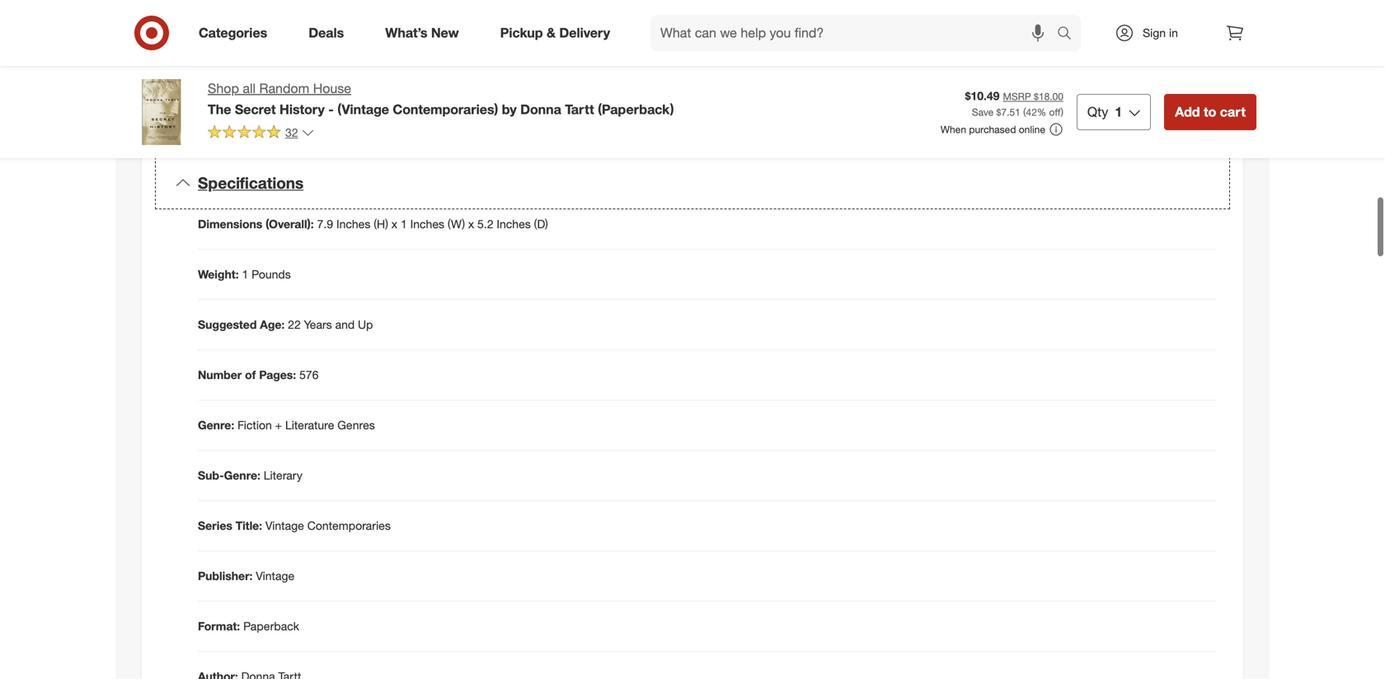 Task type: describe. For each thing, give the bounding box(es) containing it.
tartt inside shop all random house the secret history - (vintage contemporaries) by donna tartt (paperback)
[[565, 101, 594, 117]]

international
[[460, 101, 523, 115]]

history inside donna tartt won the 2014 pulitzer prize for her most recent novel. the secret history and the little friend
[[258, 101, 294, 115]]

sub-genre: literary
[[198, 468, 302, 483]]

bennington
[[433, 117, 492, 132]]

(overall):
[[266, 217, 314, 231]]

$
[[996, 106, 1001, 118]]

format:
[[198, 619, 240, 634]]

2 x from the left
[[468, 217, 474, 231]]

donna tartt won the 2014 pulitzer prize for her most recent novel. the secret history and the little friend
[[198, 84, 541, 115]]

she
[[588, 101, 609, 115]]

for
[[404, 84, 418, 99]]

is
[[350, 117, 358, 132]]

(w)
[[448, 217, 465, 231]]

image of the secret history - (vintage contemporaries) by donna tartt (paperback) image
[[129, 79, 195, 145]]

$10.49
[[965, 89, 1000, 103]]

0 vertical spatial vintage
[[265, 519, 304, 533]]

1 horizontal spatial 1
[[401, 217, 407, 231]]

genre: fiction + literature genres
[[198, 418, 375, 433]]

1 vertical spatial vintage
[[256, 569, 295, 583]]

32
[[285, 125, 298, 140]]

to
[[1204, 104, 1216, 120]]

in inside were also international bestsellers. she was born in greenwood, mississippi, and is a graduate of bennington college.
[[663, 101, 672, 115]]

0 vertical spatial genre:
[[198, 418, 234, 433]]

genres
[[337, 418, 375, 433]]

42
[[1026, 106, 1037, 118]]

contemporaries
[[307, 519, 391, 533]]

mississippi,
[[264, 117, 324, 132]]

-
[[328, 101, 334, 117]]

literature
[[285, 418, 334, 433]]

of inside were also international bestsellers. she was born in greenwood, mississippi, and is a graduate of bennington college.
[[420, 117, 430, 132]]

add to cart
[[1175, 104, 1246, 120]]

a
[[361, 117, 367, 132]]

off
[[1049, 106, 1061, 118]]

&
[[547, 25, 556, 41]]

(vintage
[[337, 101, 389, 117]]

1 inches from the left
[[336, 217, 370, 231]]

32 link
[[208, 124, 315, 143]]

pages:
[[259, 368, 296, 382]]

what's
[[385, 25, 427, 41]]

paperback
[[243, 619, 299, 634]]

house
[[313, 80, 351, 96]]

(h)
[[374, 217, 388, 231]]

what's new link
[[371, 15, 480, 51]]

categories link
[[185, 15, 288, 51]]

qty 1
[[1087, 104, 1122, 120]]

online
[[1019, 123, 1045, 136]]

what's new
[[385, 25, 459, 41]]

2014
[[305, 84, 331, 99]]

donna inside donna tartt won the 2014 pulitzer prize for her most recent novel. the secret history and the little friend
[[198, 84, 232, 99]]

donna inside shop all random house the secret history - (vintage contemporaries) by donna tartt (paperback)
[[520, 101, 561, 117]]

)
[[1061, 106, 1064, 118]]

%
[[1037, 106, 1046, 118]]

publisher:
[[198, 569, 253, 583]]

3 inches from the left
[[497, 217, 531, 231]]

deals
[[309, 25, 344, 41]]

suggested age: 22 years and up
[[198, 318, 373, 332]]

+
[[275, 418, 282, 433]]

pickup & delivery link
[[486, 15, 631, 51]]

add to cart button
[[1164, 94, 1257, 130]]

greenwood,
[[198, 117, 261, 132]]

$10.49 msrp $18.00 save $ 7.51 ( 42 % off )
[[965, 89, 1064, 118]]

7.51
[[1001, 106, 1021, 118]]

fiction
[[238, 418, 272, 433]]

1 vertical spatial of
[[245, 368, 256, 382]]

graduate
[[370, 117, 416, 132]]

(d)
[[534, 217, 548, 231]]

1 for weight: 1 pounds
[[242, 267, 248, 282]]

title:
[[236, 519, 262, 533]]

tartt inside donna tartt won the 2014 pulitzer prize for her most recent novel. the secret history and the little friend
[[235, 84, 258, 99]]

categories
[[199, 25, 267, 41]]

search
[[1050, 26, 1089, 43]]

novel.
[[507, 84, 538, 99]]

years
[[304, 318, 332, 332]]

2 the from the left
[[320, 101, 340, 115]]

1 for qty 1
[[1115, 104, 1122, 120]]

series
[[198, 519, 232, 533]]

format: paperback
[[198, 619, 299, 634]]

also
[[435, 101, 457, 115]]

qty
[[1087, 104, 1108, 120]]

the inside donna tartt won the 2014 pulitzer prize for her most recent novel. the secret history and the little friend
[[286, 84, 302, 99]]

msrp
[[1003, 90, 1031, 103]]

publisher: vintage
[[198, 569, 295, 583]]

number of pages: 576
[[198, 368, 319, 382]]

was
[[612, 101, 632, 115]]

by
[[502, 101, 517, 117]]



Task type: locate. For each thing, give the bounding box(es) containing it.
shop
[[208, 80, 239, 96]]

2 history from the left
[[280, 101, 325, 117]]

the inside shop all random house the secret history - (vintage contemporaries) by donna tartt (paperback)
[[208, 101, 231, 117]]

series title: vintage contemporaries
[[198, 519, 391, 533]]

1 history from the left
[[258, 101, 294, 115]]

0 horizontal spatial in
[[663, 101, 672, 115]]

0 vertical spatial 1
[[1115, 104, 1122, 120]]

0 vertical spatial tartt
[[235, 84, 258, 99]]

number
[[198, 368, 242, 382]]

about the author
[[198, 35, 292, 49]]

literary
[[264, 468, 302, 483]]

secret inside donna tartt won the 2014 pulitzer prize for her most recent novel. the secret history and the little friend
[[220, 101, 254, 115]]

1
[[1115, 104, 1122, 120], [401, 217, 407, 231], [242, 267, 248, 282]]

2 horizontal spatial inches
[[497, 217, 531, 231]]

0 horizontal spatial 1
[[242, 267, 248, 282]]

tartt left was
[[565, 101, 594, 117]]

sub-
[[198, 468, 224, 483]]

search button
[[1050, 15, 1089, 54]]

inches
[[336, 217, 370, 231], [410, 217, 444, 231], [497, 217, 531, 231]]

weight: 1 pounds
[[198, 267, 291, 282]]

0 horizontal spatial the
[[234, 35, 252, 49]]

dimensions
[[198, 217, 262, 231]]

save
[[972, 106, 994, 118]]

inches left (h)
[[336, 217, 370, 231]]

genre:
[[198, 418, 234, 433], [224, 468, 260, 483]]

2 inches from the left
[[410, 217, 444, 231]]

0 vertical spatial of
[[420, 117, 430, 132]]

2 vertical spatial 1
[[242, 267, 248, 282]]

of down were
[[420, 117, 430, 132]]

1 vertical spatial donna
[[520, 101, 561, 117]]

recent
[[470, 84, 503, 99]]

x right (h)
[[391, 217, 397, 231]]

shop all random house the secret history - (vintage contemporaries) by donna tartt (paperback)
[[208, 80, 674, 117]]

history down the won
[[258, 101, 294, 115]]

in
[[1169, 26, 1178, 40], [663, 101, 672, 115]]

inches left (d)
[[497, 217, 531, 231]]

2 horizontal spatial 1
[[1115, 104, 1122, 120]]

most
[[441, 84, 467, 99]]

0 vertical spatial donna
[[198, 84, 232, 99]]

5.2
[[477, 217, 493, 231]]

born
[[635, 101, 659, 115]]

genre: left fiction
[[198, 418, 234, 433]]

1 x from the left
[[391, 217, 397, 231]]

deals link
[[295, 15, 365, 51]]

0 horizontal spatial x
[[391, 217, 397, 231]]

tartt left the won
[[235, 84, 258, 99]]

and inside were also international bestsellers. she was born in greenwood, mississippi, and is a graduate of bennington college.
[[327, 117, 346, 132]]

college.
[[495, 117, 538, 132]]

sign
[[1143, 26, 1166, 40]]

history down the 2014
[[280, 101, 325, 117]]

when purchased online
[[941, 123, 1045, 136]]

up
[[358, 318, 373, 332]]

3 the from the left
[[208, 101, 231, 117]]

1 horizontal spatial x
[[468, 217, 474, 231]]

weight:
[[198, 267, 239, 282]]

the
[[198, 101, 217, 115], [320, 101, 340, 115], [208, 101, 231, 117]]

576
[[299, 368, 319, 382]]

0 horizontal spatial donna
[[198, 84, 232, 99]]

bestsellers.
[[527, 101, 585, 115]]

secret up the "greenwood,"
[[220, 101, 254, 115]]

donna down novel.
[[520, 101, 561, 117]]

delivery
[[559, 25, 610, 41]]

sign in
[[1143, 26, 1178, 40]]

pulitzer
[[334, 84, 373, 99]]

1 vertical spatial 1
[[401, 217, 407, 231]]

1 vertical spatial in
[[663, 101, 672, 115]]

of
[[420, 117, 430, 132], [245, 368, 256, 382]]

specifications button
[[155, 157, 1230, 209]]

pounds
[[252, 267, 291, 282]]

little
[[343, 101, 368, 115]]

pickup & delivery
[[500, 25, 610, 41]]

inches left (w)
[[410, 217, 444, 231]]

x
[[391, 217, 397, 231], [468, 217, 474, 231]]

in right born
[[663, 101, 672, 115]]

1 vertical spatial genre:
[[224, 468, 260, 483]]

were
[[407, 101, 432, 115]]

1 vertical spatial and
[[327, 117, 346, 132]]

x left 5.2
[[468, 217, 474, 231]]

1 the from the left
[[198, 101, 217, 115]]

1 horizontal spatial donna
[[520, 101, 561, 117]]

0 vertical spatial in
[[1169, 26, 1178, 40]]

1 left the pounds
[[242, 267, 248, 282]]

age:
[[260, 318, 285, 332]]

2 vertical spatial and
[[335, 318, 355, 332]]

secret down all
[[235, 101, 276, 117]]

0 horizontal spatial inches
[[336, 217, 370, 231]]

dimensions (overall): 7.9 inches (h) x 1 inches (w) x 5.2 inches (d)
[[198, 217, 548, 231]]

and left is
[[327, 117, 346, 132]]

the
[[234, 35, 252, 49], [286, 84, 302, 99]]

and left up
[[335, 318, 355, 332]]

1 horizontal spatial in
[[1169, 26, 1178, 40]]

(paperback)
[[598, 101, 674, 117]]

1 secret from the left
[[220, 101, 254, 115]]

history inside shop all random house the secret history - (vintage contemporaries) by donna tartt (paperback)
[[280, 101, 325, 117]]

random
[[259, 80, 309, 96]]

vintage right publisher:
[[256, 569, 295, 583]]

suggested
[[198, 318, 257, 332]]

and down the 2014
[[298, 101, 317, 115]]

of left pages:
[[245, 368, 256, 382]]

1 horizontal spatial tartt
[[565, 101, 594, 117]]

1 vertical spatial tartt
[[565, 101, 594, 117]]

friend
[[371, 101, 404, 115]]

pickup
[[500, 25, 543, 41]]

new
[[431, 25, 459, 41]]

What can we help you find? suggestions appear below search field
[[651, 15, 1061, 51]]

1 right (h)
[[401, 217, 407, 231]]

vintage right the title:
[[265, 519, 304, 533]]

her
[[421, 84, 438, 99]]

sign in link
[[1101, 15, 1204, 51]]

genre: left literary
[[224, 468, 260, 483]]

cart
[[1220, 104, 1246, 120]]

the right the won
[[286, 84, 302, 99]]

in right "sign" at the right top
[[1169, 26, 1178, 40]]

0 horizontal spatial tartt
[[235, 84, 258, 99]]

history
[[258, 101, 294, 115], [280, 101, 325, 117]]

secret inside shop all random house the secret history - (vintage contemporaries) by donna tartt (paperback)
[[235, 101, 276, 117]]

0 vertical spatial the
[[234, 35, 252, 49]]

0 horizontal spatial of
[[245, 368, 256, 382]]

1 horizontal spatial the
[[286, 84, 302, 99]]

and inside donna tartt won the 2014 pulitzer prize for her most recent novel. the secret history and the little friend
[[298, 101, 317, 115]]

were also international bestsellers. she was born in greenwood, mississippi, and is a graduate of bennington college.
[[198, 101, 672, 132]]

prize
[[376, 84, 401, 99]]

about
[[198, 35, 231, 49]]

2 secret from the left
[[235, 101, 276, 117]]

donna left all
[[198, 84, 232, 99]]

specifications
[[198, 173, 304, 192]]

the right about
[[234, 35, 252, 49]]

1 vertical spatial the
[[286, 84, 302, 99]]

1 right qty
[[1115, 104, 1122, 120]]

0 vertical spatial and
[[298, 101, 317, 115]]

1 horizontal spatial inches
[[410, 217, 444, 231]]

and
[[298, 101, 317, 115], [327, 117, 346, 132], [335, 318, 355, 332]]

1 horizontal spatial of
[[420, 117, 430, 132]]

tartt
[[235, 84, 258, 99], [565, 101, 594, 117]]

(
[[1023, 106, 1026, 118]]



Task type: vqa. For each thing, say whether or not it's contained in the screenshot.
(W)
yes



